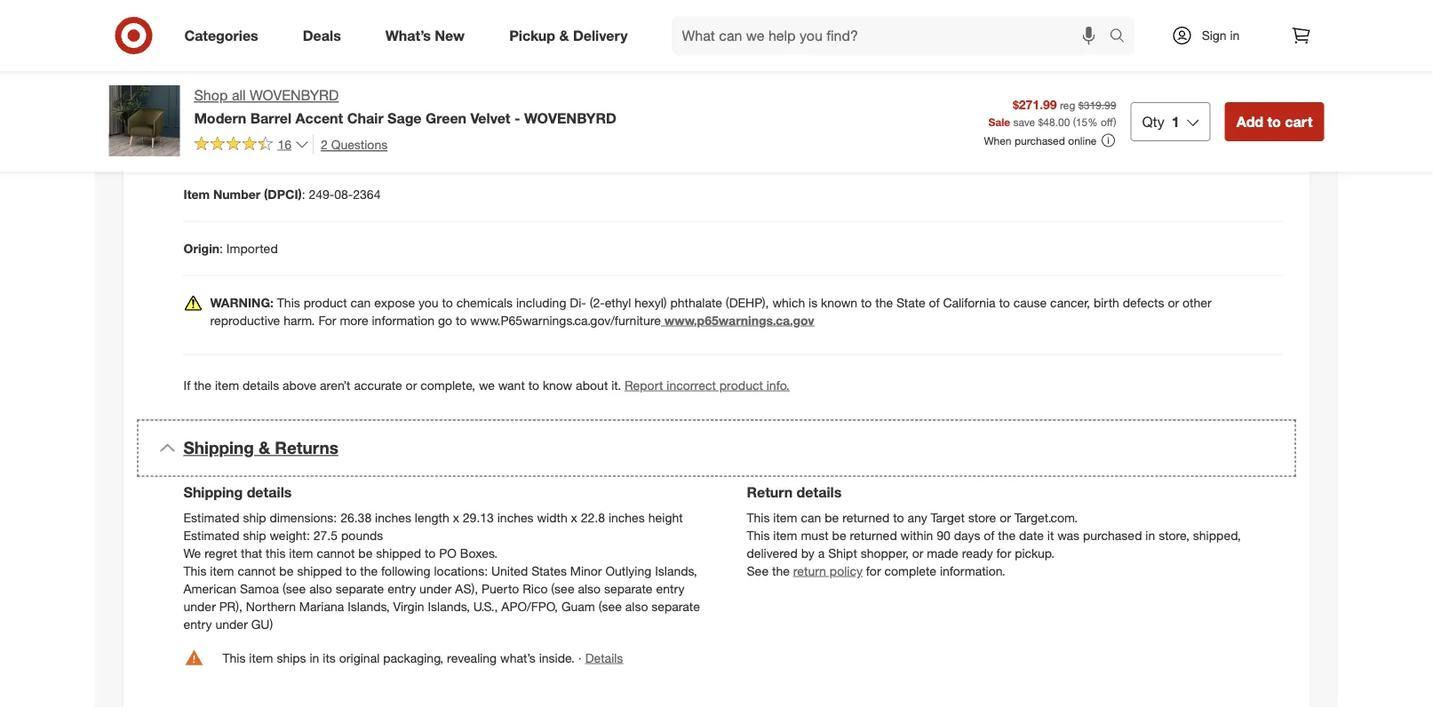 Task type: vqa. For each thing, say whether or not it's contained in the screenshot.
Available near you Ready within 2 hours Show in-stock stores
no



Task type: describe. For each thing, give the bounding box(es) containing it.
(2-
[[590, 295, 605, 310]]

as),
[[455, 581, 478, 596]]

what's
[[385, 27, 431, 44]]

2 estimated from the top
[[184, 527, 240, 543]]

inside.
[[539, 650, 575, 666]]

cannot inside shipping details estimated ship dimensions: 26.38 inches length x 29.13 inches width x 22.8 inches height estimated ship weight: 27.5 pounds we regret that this item cannot be shipped to po boxes.
[[317, 545, 355, 561]]

1 horizontal spatial also
[[578, 581, 601, 596]]

in inside return details this item can be returned to any target store or target.com. this item must be returned within 90 days of the date it was purchased in store, shipped, delivered by a shipt shopper, or made ready for pickup. see the return policy for complete information.
[[1146, 527, 1156, 543]]

if
[[184, 377, 190, 393]]

pickup.
[[1015, 545, 1055, 561]]

cause
[[1014, 295, 1047, 310]]

when purchased online
[[984, 134, 1097, 147]]

puerto
[[482, 581, 519, 596]]

(
[[1073, 115, 1076, 128]]

be down weight:
[[279, 563, 294, 579]]

0 horizontal spatial wovenbyrd
[[250, 87, 339, 104]]

the left pickup
[[491, 24, 508, 39]]

item left ships
[[249, 650, 273, 666]]

the right 'if' at the left of the page
[[194, 377, 212, 393]]

pickup & delivery
[[509, 27, 628, 44]]

barrel
[[250, 109, 292, 127]]

0 horizontal spatial cannot
[[238, 563, 276, 579]]

accurate
[[354, 377, 402, 393]]

2364
[[353, 186, 381, 202]]

report
[[625, 377, 663, 393]]

returns
[[275, 438, 338, 458]]

can inside 'this product can expose you to chemicals including di- (2-ethyl hexyl) phthalate (dehp), which is known to the state of california to cause cancer, birth defects or other reproductive harm.  for more information go to www.p65warnings.ca.gov/furniture'
[[351, 295, 371, 310]]

it
[[1048, 527, 1054, 543]]

store
[[968, 510, 996, 525]]

2
[[321, 136, 328, 152]]

0 vertical spatial for
[[723, 24, 737, 39]]

item,
[[922, 24, 949, 39]]

see
[[747, 563, 769, 579]]

warranty.
[[327, 24, 378, 39]]

1 vertical spatial for
[[997, 545, 1012, 561]]

1 horizontal spatial for
[[866, 563, 881, 579]]

regret
[[205, 545, 237, 561]]

this item ships in its original packaging, revealing what's inside. · details
[[223, 650, 623, 666]]

shipping for shipping & returns
[[184, 438, 254, 458]]

which
[[773, 295, 805, 310]]

modern
[[194, 109, 246, 127]]

states
[[532, 563, 567, 579]]

weight:
[[270, 527, 310, 543]]

sign in link
[[1157, 16, 1268, 55]]

upc
[[184, 132, 210, 148]]

date
[[1019, 527, 1044, 543]]

known
[[821, 295, 858, 310]]

-
[[515, 109, 520, 127]]

california
[[943, 295, 996, 310]]

0 vertical spatial purchased
[[1015, 134, 1066, 147]]

when
[[984, 134, 1012, 147]]

item
[[184, 186, 210, 202]]

virgin
[[393, 599, 424, 614]]

image of modern barrel accent chair sage green velvet - wovenbyrd image
[[109, 85, 180, 156]]

1 horizontal spatial target
[[1015, 24, 1049, 39]]

or right store
[[1000, 510, 1011, 525]]

to inside return details this item can be returned to any target store or target.com. this item must be returned within 90 days of the date it was purchased in store, shipped, delivered by a shipt shopper, or made ready for pickup. see the return policy for complete information.
[[893, 510, 904, 525]]

store,
[[1159, 527, 1190, 543]]

or down within
[[912, 545, 924, 561]]

to left cause
[[999, 295, 1010, 310]]

be up "must"
[[825, 510, 839, 525]]

27.5
[[314, 527, 338, 543]]

off
[[1101, 115, 1114, 128]]

(dehp),
[[726, 295, 769, 310]]

2 horizontal spatial islands,
[[655, 563, 697, 579]]

locations:
[[434, 563, 488, 579]]

0 vertical spatial in
[[1230, 28, 1240, 43]]

northern
[[246, 599, 296, 614]]

1 vertical spatial wovenbyrd
[[524, 109, 617, 127]]

days
[[954, 527, 981, 543]]

details left above
[[243, 377, 279, 393]]

prior
[[792, 24, 818, 39]]

is
[[809, 295, 818, 310]]

the down pounds
[[360, 563, 378, 579]]

return policy link
[[793, 563, 863, 579]]

2 x from the left
[[571, 510, 578, 525]]

of inside return details this item can be returned to any target store or target.com. this item must be returned within 90 days of the date it was purchased in store, shipped, delivered by a shipt shopper, or made ready for pickup. see the return policy for complete information.
[[984, 527, 995, 543]]

deals link
[[288, 16, 363, 55]]

delivered
[[747, 545, 798, 561]]

item down return
[[773, 510, 798, 525]]

: for 86315102
[[213, 78, 216, 93]]

tcin
[[184, 78, 213, 93]]

warranty
[[671, 24, 719, 39]]

this for this item ships in its original packaging, revealing what's inside. · details
[[223, 650, 246, 666]]

complete,
[[421, 377, 475, 393]]

shipping for shipping details estimated ship dimensions: 26.38 inches length x 29.13 inches width x 22.8 inches height estimated ship weight: 27.5 pounds we regret that this item cannot be shipped to po boxes.
[[184, 484, 243, 501]]

shopper,
[[861, 545, 909, 561]]

height
[[648, 510, 683, 525]]

48.00
[[1044, 115, 1070, 128]]

22.8
[[581, 510, 605, 525]]

$271.99
[[1013, 96, 1057, 112]]

pickup & delivery link
[[494, 16, 650, 55]]

shipt
[[828, 545, 857, 561]]

item down 'regret'
[[210, 563, 234, 579]]

672975505653
[[217, 132, 300, 148]]

details for return
[[797, 484, 842, 501]]

2 horizontal spatial entry
[[656, 581, 685, 596]]

(dpci)
[[264, 186, 302, 202]]

add
[[1237, 113, 1264, 130]]

0 horizontal spatial (see
[[283, 581, 306, 596]]

origin
[[184, 240, 220, 256]]

by
[[801, 545, 815, 561]]

supplier's
[[614, 24, 668, 39]]

& for pickup
[[559, 27, 569, 44]]

0 horizontal spatial islands,
[[348, 599, 390, 614]]

reg
[[1060, 98, 1076, 111]]

be up 'shipt'
[[832, 527, 847, 543]]

copy
[[446, 24, 473, 39]]

warning:
[[210, 295, 274, 310]]

2 ship from the top
[[243, 527, 266, 543]]

0 horizontal spatial entry
[[184, 616, 212, 632]]

year
[[255, 24, 279, 39]]

pickup
[[509, 27, 555, 44]]

to up go at left top
[[442, 295, 453, 310]]

new
[[435, 27, 465, 44]]

return details this item can be returned to any target store or target.com. this item must be returned within 90 days of the date it was purchased in store, shipped, delivered by a shipt shopper, or made ready for pickup. see the return policy for complete information.
[[747, 484, 1241, 579]]

item left prior
[[764, 24, 788, 39]]

must
[[801, 527, 829, 543]]

policy
[[830, 563, 863, 579]]

item right 'if' at the left of the page
[[215, 377, 239, 393]]

1 for warranty:
[[244, 24, 251, 39]]

product inside 'this product can expose you to chemicals including di- (2-ethyl hexyl) phthalate (dehp), which is known to the state of california to cause cancer, birth defects or other reproductive harm.  for more information go to www.p65warnings.ca.gov/furniture'
[[304, 295, 347, 310]]

within
[[901, 527, 933, 543]]

deals
[[303, 27, 341, 44]]

state
[[897, 295, 926, 310]]

it.
[[612, 377, 621, 393]]

www.p65warnings.ca.gov link
[[661, 312, 815, 328]]

sale
[[989, 115, 1011, 128]]

1 vertical spatial shipped
[[297, 563, 342, 579]]

0 horizontal spatial in
[[310, 650, 319, 666]]

save
[[1014, 115, 1035, 128]]



Task type: locate. For each thing, give the bounding box(es) containing it.
1 horizontal spatial product
[[720, 377, 763, 393]]

also up mariana
[[309, 581, 332, 596]]

0 horizontal spatial of
[[477, 24, 487, 39]]

1 vertical spatial 1
[[1172, 113, 1180, 130]]

target.com.
[[1015, 510, 1078, 525]]

under down american
[[184, 599, 216, 614]]

1 horizontal spatial islands,
[[428, 599, 470, 614]]

information
[[372, 312, 435, 328]]

shipping
[[184, 438, 254, 458], [184, 484, 243, 501]]

or
[[599, 24, 610, 39], [1168, 295, 1179, 310], [406, 377, 417, 393], [1000, 510, 1011, 525], [912, 545, 924, 561]]

rico
[[523, 581, 548, 596]]

&
[[559, 27, 569, 44], [259, 438, 270, 458]]

shipping down 'if' at the left of the page
[[184, 438, 254, 458]]

249-
[[309, 186, 334, 202]]

2 horizontal spatial of
[[984, 527, 995, 543]]

0 vertical spatial of
[[477, 24, 487, 39]]

inches up pounds
[[375, 510, 411, 525]]

number
[[213, 186, 261, 202]]

2 questions
[[321, 136, 388, 152]]

0 vertical spatial cannot
[[317, 545, 355, 561]]

tcin : 86315102
[[184, 78, 275, 93]]

details inside return details this item can be returned to any target store or target.com. this item must be returned within 90 days of the date it was purchased in store, shipped, delivered by a shipt shopper, or made ready for pickup. see the return policy for complete information.
[[797, 484, 842, 501]]

shipped inside shipping details estimated ship dimensions: 26.38 inches length x 29.13 inches width x 22.8 inches height estimated ship weight: 27.5 pounds we regret that this item cannot be shipped to po boxes.
[[376, 545, 421, 561]]

for
[[318, 312, 336, 328]]

0 horizontal spatial shipped
[[297, 563, 342, 579]]

0 vertical spatial can
[[351, 295, 371, 310]]

the down delivered
[[772, 563, 790, 579]]

also down "minor"
[[578, 581, 601, 596]]

be inside shipping details estimated ship dimensions: 26.38 inches length x 29.13 inches width x 22.8 inches height estimated ship weight: 27.5 pounds we regret that this item cannot be shipped to po boxes.
[[358, 545, 373, 561]]

2 questions link
[[313, 134, 388, 154]]

islands, left 'virgin'
[[348, 599, 390, 614]]

1 vertical spatial cannot
[[238, 563, 276, 579]]

in right sign
[[1230, 28, 1240, 43]]

returned
[[843, 510, 890, 525], [850, 527, 897, 543]]

under down the pr),
[[216, 616, 248, 632]]

)
[[1114, 115, 1117, 128]]

about
[[576, 377, 608, 393]]

shipping details estimated ship dimensions: 26.38 inches length x 29.13 inches width x 22.8 inches height estimated ship weight: 27.5 pounds we regret that this item cannot be shipped to po boxes.
[[184, 484, 683, 561]]

item up delivered
[[773, 527, 798, 543]]

to right prior
[[821, 24, 832, 39]]

of down store
[[984, 527, 995, 543]]

0 vertical spatial wovenbyrd
[[250, 87, 339, 104]]

obtain
[[398, 24, 432, 39]]

for down "shopper,"
[[866, 563, 881, 579]]

this left prior
[[741, 24, 761, 39]]

purchased right was
[[1083, 527, 1142, 543]]

1 horizontal spatial can
[[801, 510, 821, 525]]

3869
[[1218, 24, 1245, 39]]

to left po
[[425, 545, 436, 561]]

1 horizontal spatial &
[[559, 27, 569, 44]]

a
[[436, 24, 443, 39], [818, 545, 825, 561]]

shipped up mariana
[[297, 563, 342, 579]]

: left 249-
[[302, 186, 305, 202]]

0 vertical spatial a
[[436, 24, 443, 39]]

this up harm.
[[277, 295, 300, 310]]

2 shipping from the top
[[184, 484, 243, 501]]

3 inches from the left
[[609, 510, 645, 525]]

incorrect
[[667, 377, 716, 393]]

1 ship from the top
[[243, 510, 266, 525]]

reproductive
[[210, 312, 280, 328]]

call
[[992, 24, 1011, 39]]

$271.99 reg $319.99 sale save $ 48.00 ( 15 % off )
[[989, 96, 1117, 128]]

to right known
[[861, 295, 872, 310]]

details inside shipping details estimated ship dimensions: 26.38 inches length x 29.13 inches width x 22.8 inches height estimated ship weight: 27.5 pounds we regret that this item cannot be shipped to po boxes.
[[247, 484, 292, 501]]

in left store,
[[1146, 527, 1156, 543]]

2 horizontal spatial inches
[[609, 510, 645, 525]]

to right add
[[1268, 113, 1281, 130]]

we
[[184, 545, 201, 561]]

inches left width
[[497, 510, 534, 525]]

$319.99
[[1079, 98, 1117, 111]]

to right want
[[528, 377, 539, 393]]

following
[[381, 563, 431, 579]]

1 vertical spatial &
[[259, 438, 270, 458]]

united
[[491, 563, 528, 579]]

of right state
[[929, 295, 940, 310]]

purchased inside return details this item can be returned to any target store or target.com. this item must be returned within 90 days of the date it was purchased in store, shipped, delivered by a shipt shopper, or made ready for pickup. see the return policy for complete information.
[[1083, 527, 1142, 543]]

2 vertical spatial for
[[866, 563, 881, 579]]

revealing
[[447, 650, 497, 666]]

0 vertical spatial under
[[420, 581, 452, 596]]

velvet
[[471, 109, 511, 127]]

1 vertical spatial a
[[818, 545, 825, 561]]

expose
[[374, 295, 415, 310]]

inches
[[375, 510, 411, 525], [497, 510, 534, 525], [609, 510, 645, 525]]

shop
[[194, 87, 228, 104]]

1 vertical spatial target
[[931, 510, 965, 525]]

(see right guam
[[599, 599, 622, 614]]

: down modern
[[210, 132, 214, 148]]

cannot up samoa
[[238, 563, 276, 579]]

target right 'call'
[[1015, 24, 1049, 39]]

1 vertical spatial this
[[266, 545, 286, 561]]

1 vertical spatial ship
[[243, 527, 266, 543]]

details up dimensions:
[[247, 484, 292, 501]]

product up for
[[304, 295, 347, 310]]

to inside shipping details estimated ship dimensions: 26.38 inches length x 29.13 inches width x 22.8 inches height estimated ship weight: 27.5 pounds we regret that this item cannot be shipped to po boxes.
[[425, 545, 436, 561]]

or inside 'this product can expose you to chemicals including di- (2-ethyl hexyl) phthalate (dehp), which is known to the state of california to cause cancer, birth defects or other reproductive harm.  for more information go to www.p65warnings.ca.gov/furniture'
[[1168, 295, 1179, 310]]

ready
[[962, 545, 993, 561]]

above
[[283, 377, 317, 393]]

16 link
[[194, 134, 309, 156]]

cannot up this item cannot be shipped to the following locations:
[[317, 545, 355, 561]]

: for 672975505653
[[210, 132, 214, 148]]

length
[[415, 510, 449, 525]]

0 vertical spatial returned
[[843, 510, 890, 525]]

or left supplier's
[[599, 24, 610, 39]]

2 vertical spatial under
[[216, 616, 248, 632]]

shipping inside dropdown button
[[184, 438, 254, 458]]

you
[[419, 295, 439, 310]]

or right accurate at the left bottom of the page
[[406, 377, 417, 393]]

0 horizontal spatial inches
[[375, 510, 411, 525]]

1-
[[1155, 24, 1166, 39]]

2 inches from the left
[[497, 510, 534, 525]]

1 vertical spatial in
[[1146, 527, 1156, 543]]

u.s.,
[[474, 599, 498, 614]]

1 vertical spatial returned
[[850, 527, 897, 543]]

& inside dropdown button
[[259, 438, 270, 458]]

to inside button
[[1268, 113, 1281, 130]]

american
[[184, 581, 237, 596]]

for right ready
[[997, 545, 1012, 561]]

1 horizontal spatial entry
[[388, 581, 416, 596]]

86315102
[[220, 78, 275, 93]]

1 horizontal spatial (see
[[551, 581, 575, 596]]

under down locations:
[[420, 581, 452, 596]]

entry down american
[[184, 616, 212, 632]]

1 vertical spatial shipping
[[184, 484, 243, 501]]

0 horizontal spatial for
[[723, 24, 737, 39]]

2 horizontal spatial (see
[[599, 599, 622, 614]]

1 right qty
[[1172, 113, 1180, 130]]

1 vertical spatial can
[[801, 510, 821, 525]]

2 horizontal spatial also
[[625, 599, 648, 614]]

2 vertical spatial in
[[310, 650, 319, 666]]

the inside 'this product can expose you to chemicals including di- (2-ethyl hexyl) phthalate (dehp), which is known to the state of california to cause cancer, birth defects or other reproductive harm.  for more information go to www.p65warnings.ca.gov/furniture'
[[876, 295, 893, 310]]

1 horizontal spatial wovenbyrd
[[524, 109, 617, 127]]

1 vertical spatial of
[[929, 295, 940, 310]]

hexyl)
[[635, 295, 667, 310]]

this up delivered
[[747, 527, 770, 543]]

details up "must"
[[797, 484, 842, 501]]

1 left year
[[244, 24, 251, 39]]

0 vertical spatial ship
[[243, 510, 266, 525]]

islands, right the outlying in the left bottom of the page
[[655, 563, 697, 579]]

x left 29.13
[[453, 510, 459, 525]]

shipping up 'regret'
[[184, 484, 243, 501]]

1 vertical spatial purchased
[[1083, 527, 1142, 543]]

item down weight:
[[289, 545, 313, 561]]

aren't
[[320, 377, 351, 393]]

: left all
[[213, 78, 216, 93]]

this down we
[[184, 563, 207, 579]]

1 horizontal spatial inches
[[497, 510, 534, 525]]

for right warranty
[[723, 24, 737, 39]]

What can we help you find? suggestions appear below search field
[[671, 16, 1114, 55]]

1 for qty
[[1172, 113, 1180, 130]]

inches right the 22.8
[[609, 510, 645, 525]]

2 vertical spatial of
[[984, 527, 995, 543]]

delivery
[[573, 27, 628, 44]]

original
[[339, 650, 380, 666]]

0 vertical spatial target
[[1015, 24, 1049, 39]]

item number (dpci) : 249-08-2364
[[184, 186, 381, 202]]

harm.
[[284, 312, 315, 328]]

0 vertical spatial this
[[741, 24, 761, 39]]

(see up northern
[[283, 581, 306, 596]]

0 vertical spatial 1
[[244, 24, 251, 39]]

0 horizontal spatial target
[[931, 510, 965, 525]]

of inside 'this product can expose you to chemicals including di- (2-ethyl hexyl) phthalate (dehp), which is known to the state of california to cause cancer, birth defects or other reproductive harm.  for more information go to www.p65warnings.ca.gov/furniture'
[[929, 295, 940, 310]]

entry down following
[[388, 581, 416, 596]]

categories link
[[169, 16, 281, 55]]

warranty: 1 year limited warranty. to obtain a copy of the manufacturer's or supplier's warranty for this item prior to purchasing the item, please call target guest services at 1-800-591-3869
[[184, 24, 1245, 39]]

item inside shipping details estimated ship dimensions: 26.38 inches length x 29.13 inches width x 22.8 inches height estimated ship weight: 27.5 pounds we regret that this item cannot be shipped to po boxes.
[[289, 545, 313, 561]]

(see down states at the bottom left of the page
[[551, 581, 575, 596]]

to down pounds
[[346, 563, 357, 579]]

0 horizontal spatial this
[[266, 545, 286, 561]]

16
[[278, 136, 292, 152]]

0 horizontal spatial can
[[351, 295, 371, 310]]

also down the outlying in the left bottom of the page
[[625, 599, 648, 614]]

1 vertical spatial under
[[184, 599, 216, 614]]

0 horizontal spatial 1
[[244, 24, 251, 39]]

& left returns at the left bottom of page
[[259, 438, 270, 458]]

to left any
[[893, 510, 904, 525]]

boxes.
[[460, 545, 498, 561]]

: for imported
[[220, 240, 223, 256]]

shipping & returns button
[[137, 420, 1296, 477]]

1 horizontal spatial in
[[1146, 527, 1156, 543]]

be down pounds
[[358, 545, 373, 561]]

1 x from the left
[[453, 510, 459, 525]]

0 horizontal spatial &
[[259, 438, 270, 458]]

2 horizontal spatial for
[[997, 545, 1012, 561]]

2 horizontal spatial in
[[1230, 28, 1240, 43]]

dimensions:
[[270, 510, 337, 525]]

purchasing
[[835, 24, 897, 39]]

0 horizontal spatial x
[[453, 510, 459, 525]]

can up more
[[351, 295, 371, 310]]

a left copy
[[436, 24, 443, 39]]

1 horizontal spatial x
[[571, 510, 578, 525]]

: left imported
[[220, 240, 223, 256]]

the left state
[[876, 295, 893, 310]]

this product can expose you to chemicals including di- (2-ethyl hexyl) phthalate (dehp), which is known to the state of california to cause cancer, birth defects or other reproductive harm.  for more information go to www.p65warnings.ca.gov/furniture
[[210, 295, 1212, 328]]

1 horizontal spatial of
[[929, 295, 940, 310]]

the left date
[[998, 527, 1016, 543]]

:
[[213, 78, 216, 93], [210, 132, 214, 148], [302, 186, 305, 202], [220, 240, 223, 256]]

width
[[537, 510, 568, 525]]

1 vertical spatial estimated
[[184, 527, 240, 543]]

of right copy
[[477, 24, 487, 39]]

0 vertical spatial &
[[559, 27, 569, 44]]

details for shipping
[[247, 484, 292, 501]]

info.
[[767, 377, 790, 393]]

entry
[[388, 581, 416, 596], [656, 581, 685, 596], [184, 616, 212, 632]]

this for this product can expose you to chemicals including di- (2-ethyl hexyl) phthalate (dehp), which is known to the state of california to cause cancer, birth defects or other reproductive harm.  for more information go to www.p65warnings.ca.gov/furniture
[[277, 295, 300, 310]]

this down weight:
[[266, 545, 286, 561]]

shipping inside shipping details estimated ship dimensions: 26.38 inches length x 29.13 inches width x 22.8 inches height estimated ship weight: 27.5 pounds we regret that this item cannot be shipped to po boxes.
[[184, 484, 243, 501]]

1 inches from the left
[[375, 510, 411, 525]]

can inside return details this item can be returned to any target store or target.com. this item must be returned within 90 days of the date it was purchased in store, shipped, delivered by a shipt shopper, or made ready for pickup. see the return policy for complete information.
[[801, 510, 821, 525]]

add to cart
[[1237, 113, 1313, 130]]

0 vertical spatial product
[[304, 295, 347, 310]]

to
[[821, 24, 832, 39], [1268, 113, 1281, 130], [442, 295, 453, 310], [861, 295, 872, 310], [999, 295, 1010, 310], [456, 312, 467, 328], [528, 377, 539, 393], [893, 510, 904, 525], [425, 545, 436, 561], [346, 563, 357, 579]]

$
[[1038, 115, 1044, 128]]

1 shipping from the top
[[184, 438, 254, 458]]

target inside return details this item can be returned to any target store or target.com. this item must be returned within 90 days of the date it was purchased in store, shipped, delivered by a shipt shopper, or made ready for pickup. see the return policy for complete information.
[[931, 510, 965, 525]]

0 horizontal spatial also
[[309, 581, 332, 596]]

cannot
[[317, 545, 355, 561], [238, 563, 276, 579]]

online
[[1068, 134, 1097, 147]]

1 horizontal spatial shipped
[[376, 545, 421, 561]]

this down return
[[747, 510, 770, 525]]

1 estimated from the top
[[184, 510, 240, 525]]

limited
[[282, 24, 323, 39]]

di-
[[570, 295, 586, 310]]

0 vertical spatial shipped
[[376, 545, 421, 561]]

& right pickup
[[559, 27, 569, 44]]

1 horizontal spatial 1
[[1172, 113, 1180, 130]]

0 horizontal spatial purchased
[[1015, 134, 1066, 147]]

pr),
[[219, 599, 243, 614]]

target up 90
[[931, 510, 965, 525]]

sign in
[[1202, 28, 1240, 43]]

0 horizontal spatial a
[[436, 24, 443, 39]]

the left item,
[[901, 24, 918, 39]]

& for shipping
[[259, 438, 270, 458]]

report incorrect product info. button
[[625, 376, 790, 394]]

in left its
[[310, 650, 319, 666]]

this inside 'this product can expose you to chemicals including di- (2-ethyl hexyl) phthalate (dehp), which is known to the state of california to cause cancer, birth defects or other reproductive harm.  for more information go to www.p65warnings.ca.gov/furniture'
[[277, 295, 300, 310]]

or left other
[[1168, 295, 1179, 310]]

sign
[[1202, 28, 1227, 43]]

shipped up following
[[376, 545, 421, 561]]

a right by
[[818, 545, 825, 561]]

can up "must"
[[801, 510, 821, 525]]

x left the 22.8
[[571, 510, 578, 525]]

wovenbyrd
[[250, 87, 339, 104], [524, 109, 617, 127]]

0 horizontal spatial product
[[304, 295, 347, 310]]

birth
[[1094, 295, 1120, 310]]

islands, down 'as),'
[[428, 599, 470, 614]]

this for this item cannot be shipped to the following locations:
[[184, 563, 207, 579]]

1 vertical spatial product
[[720, 377, 763, 393]]

samoa
[[240, 581, 279, 596]]

this down the pr),
[[223, 650, 246, 666]]

1 horizontal spatial this
[[741, 24, 761, 39]]

0 vertical spatial estimated
[[184, 510, 240, 525]]

to right go at left top
[[456, 312, 467, 328]]

wovenbyrd right -
[[524, 109, 617, 127]]

wovenbyrd up barrel on the top left of the page
[[250, 87, 339, 104]]

0 vertical spatial shipping
[[184, 438, 254, 458]]

a inside return details this item can be returned to any target store or target.com. this item must be returned within 90 days of the date it was purchased in store, shipped, delivered by a shipt shopper, or made ready for pickup. see the return policy for complete information.
[[818, 545, 825, 561]]

mariana
[[299, 599, 344, 614]]

1 horizontal spatial cannot
[[317, 545, 355, 561]]

1 horizontal spatial a
[[818, 545, 825, 561]]

entry down height
[[656, 581, 685, 596]]

·
[[578, 650, 582, 666]]

ethyl
[[605, 295, 631, 310]]

accent
[[296, 109, 343, 127]]

ships
[[277, 650, 306, 666]]

1 horizontal spatial purchased
[[1083, 527, 1142, 543]]

chair
[[347, 109, 384, 127]]

this inside shipping details estimated ship dimensions: 26.38 inches length x 29.13 inches width x 22.8 inches height estimated ship weight: 27.5 pounds we regret that this item cannot be shipped to po boxes.
[[266, 545, 286, 561]]

return
[[793, 563, 826, 579]]

x
[[453, 510, 459, 525], [571, 510, 578, 525]]

purchased down $
[[1015, 134, 1066, 147]]

product left info.
[[720, 377, 763, 393]]

26.38
[[341, 510, 372, 525]]



